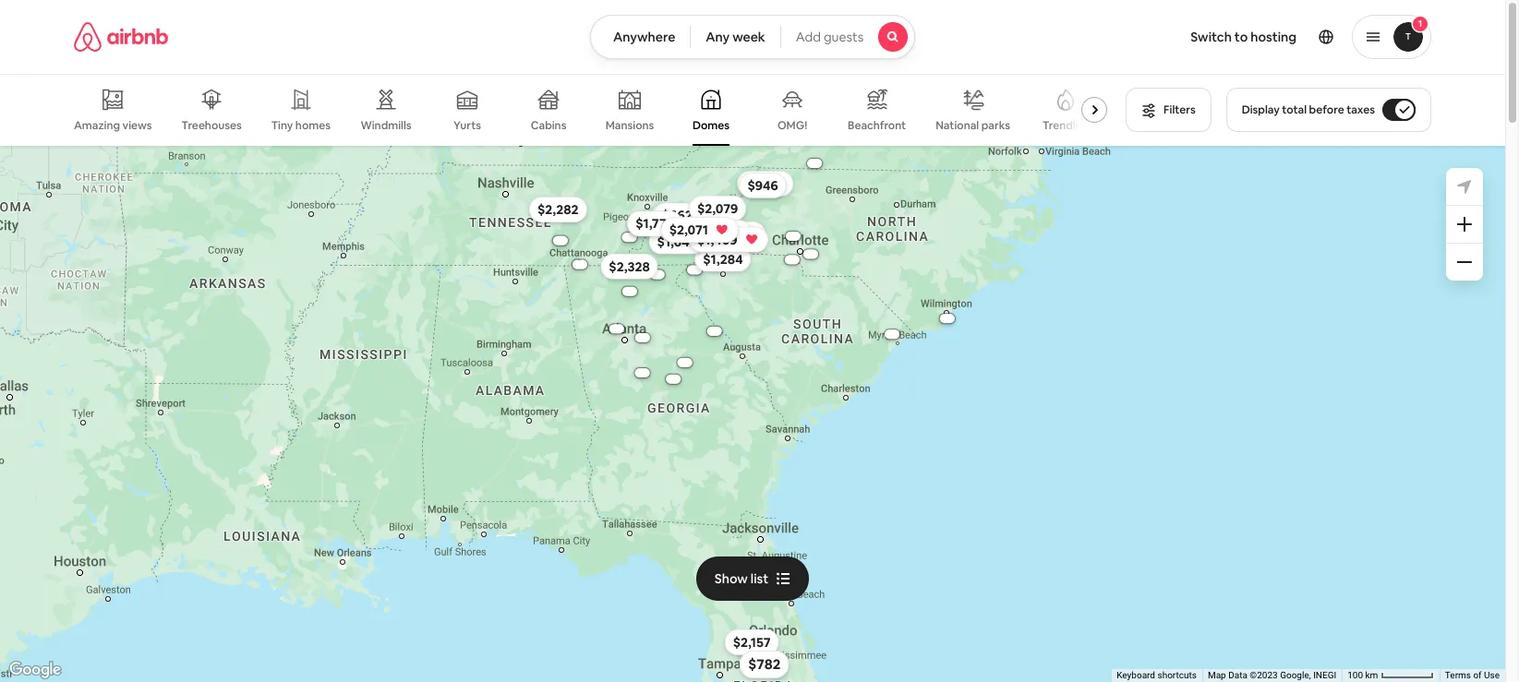 Task type: locate. For each thing, give the bounding box(es) containing it.
$1,756 $947 $1,566
[[636, 175, 786, 241]]

terms of use link
[[1446, 671, 1500, 681]]

$862
[[669, 208, 700, 225]]

switch to hosting link
[[1180, 18, 1308, 56]]

national parks
[[936, 118, 1011, 133]]

amazing views
[[74, 118, 152, 133]]

omg!
[[778, 118, 808, 133]]

$668
[[659, 209, 690, 226]]

profile element
[[938, 0, 1432, 74]]

zoom out image
[[1458, 255, 1473, 270]]

$1,121 button
[[714, 221, 766, 247]]

add guests button
[[780, 15, 916, 59]]

$946 button
[[740, 172, 787, 198]]

$827 button
[[692, 201, 739, 227]]

before
[[1310, 103, 1345, 117]]

None search field
[[590, 15, 916, 59]]

display
[[1242, 103, 1280, 117]]

1
[[1419, 18, 1423, 30]]

$2,282
[[538, 201, 579, 218]]

$662 $827
[[662, 206, 730, 224]]

domes
[[693, 118, 730, 133]]

of
[[1474, 671, 1483, 681]]

©2023
[[1250, 671, 1278, 681]]

guests
[[824, 29, 864, 45]]

$1,566 button
[[737, 171, 794, 196]]

$1,772
[[636, 215, 674, 232]]

homes
[[296, 118, 331, 133]]

show list
[[715, 571, 769, 587]]

$2,079 $1,772
[[636, 200, 739, 232]]

$662 button
[[654, 202, 701, 228]]

anywhere
[[613, 29, 676, 45]]

google map
showing 120 stays. including 2 saved stays. region
[[0, 146, 1506, 683]]

treehouses
[[182, 118, 242, 133]]

use
[[1485, 671, 1500, 681]]

display total before taxes button
[[1227, 88, 1432, 132]]

$862 button
[[661, 204, 708, 230]]

zoom in image
[[1458, 217, 1473, 232]]

shortcuts
[[1158, 671, 1197, 681]]

any
[[706, 29, 730, 45]]

add guests
[[796, 29, 864, 45]]

$1,121 $1,284 $2,328
[[609, 226, 757, 275]]

100
[[1348, 671, 1364, 681]]

tiny homes
[[271, 118, 331, 133]]

views
[[123, 118, 152, 133]]

inegi
[[1314, 671, 1337, 681]]

$2,140
[[705, 224, 744, 241]]

google,
[[1281, 671, 1312, 681]]

list
[[751, 571, 769, 587]]

parks
[[982, 118, 1011, 133]]

$1,772 button
[[628, 211, 683, 236]]

$1,566
[[746, 175, 786, 192]]

keyboard
[[1117, 671, 1156, 681]]

$1,646 button
[[649, 228, 706, 254]]

switch
[[1191, 29, 1232, 45]]

group
[[74, 74, 1115, 146]]

map data ©2023 google, inegi
[[1208, 671, 1337, 681]]

100 km
[[1348, 671, 1381, 681]]

$1,409
[[698, 231, 738, 248]]

terms
[[1446, 671, 1472, 681]]

anywhere button
[[590, 15, 691, 59]]

cabins
[[531, 118, 567, 133]]

windmills
[[361, 118, 412, 133]]



Task type: vqa. For each thing, say whether or not it's contained in the screenshot.
your in a home for all seasons, and retaining its gorgeous redwood post and beam architecture and soaring granite fireplace, this cozy but spacious mountain lodge is the perfect basecamp for all of your tahoe adventures. enjoy panoramic views from rubicon peak to mt rose, and sapphire blue waters that appear to be so close you could almost reach it. the heller haus is perched atop a vista that allows for a truly four season tahoe experience.
no



Task type: describe. For each thing, give the bounding box(es) containing it.
tiny
[[271, 118, 293, 133]]

$1,284 button
[[695, 246, 752, 272]]

keyboard shortcuts button
[[1117, 670, 1197, 683]]

terms of use
[[1446, 671, 1500, 681]]

filters button
[[1126, 88, 1212, 132]]

data
[[1229, 671, 1248, 681]]

switch to hosting
[[1191, 29, 1297, 45]]

$2,328 button
[[601, 253, 659, 279]]

$947 button
[[704, 219, 750, 245]]

$1,646
[[657, 233, 698, 250]]

$827
[[700, 206, 730, 222]]

group containing amazing views
[[74, 74, 1115, 146]]

keyboard shortcuts
[[1117, 671, 1197, 681]]

yurts
[[454, 118, 481, 133]]

taxes
[[1347, 103, 1376, 117]]

trending
[[1043, 118, 1090, 133]]

amazing
[[74, 118, 120, 133]]

mansions
[[606, 118, 654, 133]]

$2,157 button
[[725, 630, 779, 655]]

google image
[[5, 659, 66, 683]]

show
[[715, 571, 748, 587]]

add
[[796, 29, 821, 45]]

$782 button
[[740, 651, 790, 679]]

1 button
[[1353, 15, 1432, 59]]

hosting
[[1251, 29, 1297, 45]]

to
[[1235, 29, 1248, 45]]

$2,079
[[698, 200, 739, 217]]

100 km button
[[1343, 670, 1440, 683]]

$1,756 button
[[627, 210, 683, 236]]

$2,157
[[733, 634, 771, 651]]

$2,140 button
[[697, 220, 752, 246]]

$2,328
[[609, 258, 650, 275]]

$946
[[748, 177, 779, 193]]

$2,071 button
[[661, 217, 739, 243]]

national
[[936, 118, 980, 133]]

$1,756
[[636, 215, 674, 232]]

map
[[1208, 671, 1227, 681]]

$1,409 button
[[689, 226, 768, 252]]

$2,282 button
[[529, 196, 587, 222]]

$668 button
[[650, 204, 698, 230]]

$1,643 button
[[672, 217, 728, 243]]

total
[[1283, 103, 1307, 117]]

any week
[[706, 29, 766, 45]]

$782
[[749, 656, 781, 674]]

km
[[1366, 671, 1379, 681]]

display total before taxes
[[1242, 103, 1376, 117]]

$1,284
[[703, 250, 743, 267]]

filters
[[1164, 103, 1196, 117]]

$1,121
[[723, 226, 757, 243]]

show list button
[[696, 557, 809, 601]]

$2,071
[[670, 221, 709, 238]]

$947
[[712, 224, 742, 241]]

beachfront
[[848, 118, 907, 133]]

$662
[[662, 207, 693, 224]]

week
[[733, 29, 766, 45]]

$1,643
[[680, 221, 720, 238]]

none search field containing anywhere
[[590, 15, 916, 59]]

$2,079 button
[[689, 195, 747, 221]]



